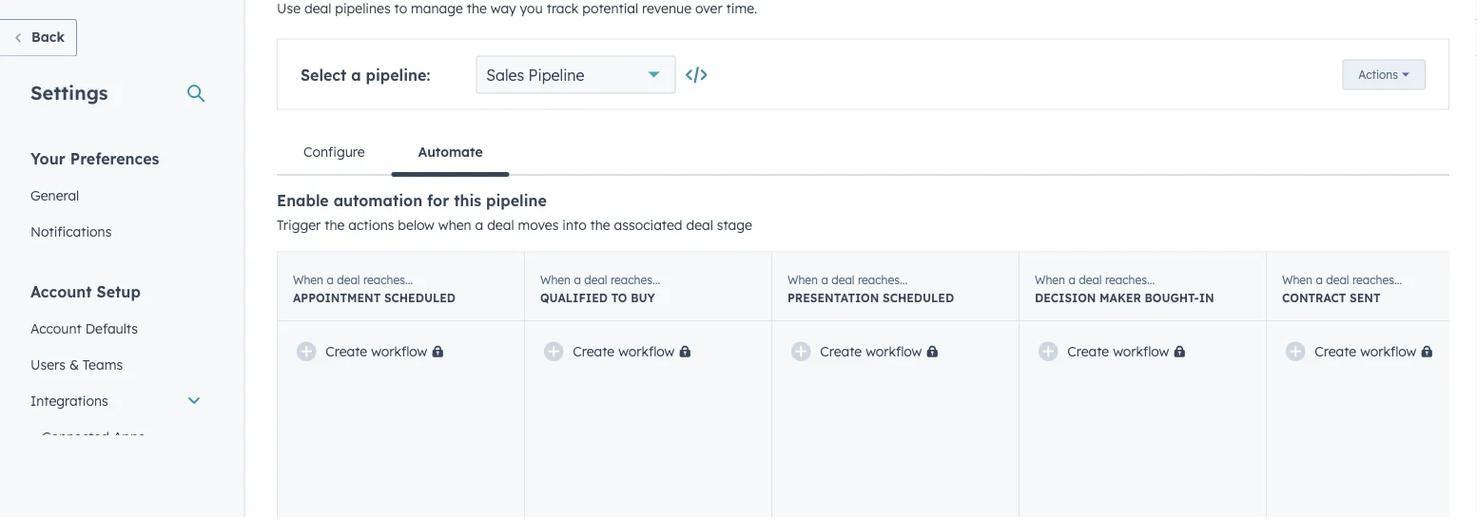 Task type: locate. For each thing, give the bounding box(es) containing it.
sales pipeline button
[[476, 56, 676, 94]]

when up the appointment
[[293, 273, 323, 287]]

deal
[[487, 216, 514, 233], [686, 216, 713, 233], [337, 273, 360, 287], [584, 273, 607, 287], [832, 273, 855, 287], [1079, 273, 1102, 287], [1326, 273, 1349, 287]]

pipeline
[[486, 191, 547, 210]]

deal for when a deal reaches... qualified to buy
[[584, 273, 607, 287]]

reaches... up the "presentation"
[[858, 273, 908, 287]]

account up account defaults
[[30, 282, 92, 301]]

when up qualified
[[540, 273, 571, 287]]

1 scheduled from the left
[[384, 291, 456, 305]]

0 horizontal spatial scheduled
[[384, 291, 456, 305]]

trigger
[[277, 216, 321, 233]]

your
[[30, 149, 65, 168]]

1 horizontal spatial scheduled
[[883, 291, 954, 305]]

when inside the when a deal reaches... qualified to buy
[[540, 273, 571, 287]]

when inside when a deal reaches... contract sent
[[1282, 273, 1313, 287]]

1 reaches... from the left
[[363, 273, 413, 287]]

when inside when a deal reaches... presentation scheduled
[[788, 273, 818, 287]]

a up the appointment
[[327, 273, 334, 287]]

buy
[[631, 291, 655, 305]]

preferences
[[70, 149, 159, 168]]

deal up qualified
[[584, 273, 607, 287]]

a for when a deal reaches... qualified to buy
[[574, 273, 581, 287]]

apps
[[113, 429, 145, 445]]

when a deal reaches... qualified to buy
[[540, 273, 660, 305]]

a
[[351, 65, 361, 84], [475, 216, 483, 233], [327, 273, 334, 287], [574, 273, 581, 287], [821, 273, 828, 287], [1069, 273, 1076, 287], [1316, 273, 1323, 287]]

tab list containing configure
[[277, 129, 1450, 177]]

into
[[563, 216, 587, 233]]

deal up decision
[[1079, 273, 1102, 287]]

when for when a deal reaches... presentation scheduled
[[788, 273, 818, 287]]

a inside when a deal reaches... decision maker bought-in
[[1069, 273, 1076, 287]]

back link
[[0, 19, 77, 57]]

reaches... up the appointment
[[363, 273, 413, 287]]

users & teams
[[30, 356, 123, 373]]

5 reaches... from the left
[[1353, 273, 1402, 287]]

deal inside when a deal reaches... presentation scheduled
[[832, 273, 855, 287]]

2 reaches... from the left
[[611, 273, 660, 287]]

a up the "presentation"
[[821, 273, 828, 287]]

a up qualified
[[574, 273, 581, 287]]

scheduled inside when a deal reaches... appointment scheduled
[[384, 291, 456, 305]]

1 vertical spatial account
[[30, 320, 82, 337]]

setup
[[97, 282, 141, 301]]

a up decision
[[1069, 273, 1076, 287]]

when inside when a deal reaches... appointment scheduled
[[293, 273, 323, 287]]

deal up contract
[[1326, 273, 1349, 287]]

reaches... for appointment
[[363, 273, 413, 287]]

when up decision
[[1035, 273, 1065, 287]]

2 scheduled from the left
[[883, 291, 954, 305]]

actions
[[1359, 68, 1398, 82]]

a inside when a deal reaches... presentation scheduled
[[821, 273, 828, 287]]

3 reaches... from the left
[[858, 273, 908, 287]]

4 reaches... from the left
[[1105, 273, 1155, 287]]

3 when from the left
[[788, 273, 818, 287]]

reaches... up buy on the left of the page
[[611, 273, 660, 287]]

notifications link
[[19, 214, 213, 250]]

when
[[438, 216, 471, 233]]

your preferences element
[[19, 148, 213, 250]]

0 vertical spatial account
[[30, 282, 92, 301]]

associated
[[614, 216, 683, 233]]

stage
[[717, 216, 752, 233]]

open popover to copy the internal identifier of the stage. image
[[687, 66, 706, 85]]

deal up the appointment
[[337, 273, 360, 287]]

a for when a deal reaches... decision maker bought-in
[[1069, 273, 1076, 287]]

qualified
[[540, 291, 608, 305]]

when inside when a deal reaches... decision maker bought-in
[[1035, 273, 1065, 287]]

your preferences
[[30, 149, 159, 168]]

account inside 'link'
[[30, 320, 82, 337]]

scheduled inside when a deal reaches... presentation scheduled
[[883, 291, 954, 305]]

defaults
[[85, 320, 138, 337]]

a inside when a deal reaches... contract sent
[[1316, 273, 1323, 287]]

account defaults link
[[19, 311, 213, 347]]

reaches... up maker
[[1105, 273, 1155, 287]]

below
[[398, 216, 435, 233]]

bought-
[[1145, 291, 1199, 305]]

reaches... up sent
[[1353, 273, 1402, 287]]

deal inside when a deal reaches... contract sent
[[1326, 273, 1349, 287]]

scheduled right the "presentation"
[[883, 291, 954, 305]]

a for when a deal reaches... presentation scheduled
[[821, 273, 828, 287]]

connected apps link
[[19, 419, 213, 455]]

when up contract
[[1282, 273, 1313, 287]]

reaches... for contract
[[1353, 273, 1402, 287]]

1 horizontal spatial the
[[590, 216, 610, 233]]

automate
[[418, 143, 483, 160]]

scheduled
[[384, 291, 456, 305], [883, 291, 954, 305]]

0 horizontal spatial the
[[325, 216, 345, 233]]

5 when from the left
[[1282, 273, 1313, 287]]

moves
[[518, 216, 559, 233]]

reaches...
[[363, 273, 413, 287], [611, 273, 660, 287], [858, 273, 908, 287], [1105, 273, 1155, 287], [1353, 273, 1402, 287]]

1 when from the left
[[293, 273, 323, 287]]

a up contract
[[1316, 273, 1323, 287]]

integrations button
[[19, 383, 213, 419]]

account
[[30, 282, 92, 301], [30, 320, 82, 337]]

&
[[69, 356, 79, 373]]

reaches... inside when a deal reaches... decision maker bought-in
[[1105, 273, 1155, 287]]

the right into
[[590, 216, 610, 233]]

when for when a deal reaches... decision maker bought-in
[[1035, 273, 1065, 287]]

the
[[325, 216, 345, 233], [590, 216, 610, 233]]

scheduled down the below
[[384, 291, 456, 305]]

connected
[[42, 429, 109, 445]]

when
[[293, 273, 323, 287], [540, 273, 571, 287], [788, 273, 818, 287], [1035, 273, 1065, 287], [1282, 273, 1313, 287]]

appointment
[[293, 291, 381, 305]]

a inside when a deal reaches... appointment scheduled
[[327, 273, 334, 287]]

deal for when a deal reaches... decision maker bought-in
[[1079, 273, 1102, 287]]

tab list
[[277, 129, 1450, 177]]

a for when a deal reaches... appointment scheduled
[[327, 273, 334, 287]]

when up the "presentation"
[[788, 273, 818, 287]]

a right when
[[475, 216, 483, 233]]

automate link
[[392, 129, 510, 177]]

deal inside when a deal reaches... decision maker bought-in
[[1079, 273, 1102, 287]]

a inside the when a deal reaches... qualified to buy
[[574, 273, 581, 287]]

2 when from the left
[[540, 273, 571, 287]]

reaches... inside when a deal reaches... contract sent
[[1353, 273, 1402, 287]]

a right select
[[351, 65, 361, 84]]

pipeline:
[[366, 65, 430, 84]]

when a deal reaches... decision maker bought-in
[[1035, 273, 1214, 305]]

reaches... inside when a deal reaches... presentation scheduled
[[858, 273, 908, 287]]

deal up the "presentation"
[[832, 273, 855, 287]]

for
[[427, 191, 449, 210]]

reaches... inside the when a deal reaches... qualified to buy
[[611, 273, 660, 287]]

when for when a deal reaches... contract sent
[[1282, 273, 1313, 287]]

select a pipeline:
[[301, 65, 430, 84]]

when for when a deal reaches... appointment scheduled
[[293, 273, 323, 287]]

deal inside when a deal reaches... appointment scheduled
[[337, 273, 360, 287]]

deal inside the when a deal reaches... qualified to buy
[[584, 273, 607, 287]]

4 when from the left
[[1035, 273, 1065, 287]]

2 account from the top
[[30, 320, 82, 337]]

the right trigger
[[325, 216, 345, 233]]

sent
[[1350, 291, 1381, 305]]

account up users
[[30, 320, 82, 337]]

reaches... inside when a deal reaches... appointment scheduled
[[363, 273, 413, 287]]

this
[[454, 191, 481, 210]]

back
[[31, 29, 65, 45]]

1 account from the top
[[30, 282, 92, 301]]

when a deal reaches... contract sent
[[1282, 273, 1402, 305]]



Task type: vqa. For each thing, say whether or not it's contained in the screenshot.
'Company' corresponding to Last Activity Date
no



Task type: describe. For each thing, give the bounding box(es) containing it.
configure link
[[277, 129, 392, 175]]

when for when a deal reaches... qualified to buy
[[540, 273, 571, 287]]

pipeline
[[528, 65, 585, 84]]

general
[[30, 187, 79, 204]]

configure
[[303, 143, 365, 160]]

a for when a deal reaches... contract sent
[[1316, 273, 1323, 287]]

automation
[[334, 191, 423, 210]]

a for select a pipeline:
[[351, 65, 361, 84]]

account setup element
[[19, 281, 213, 518]]

account for account setup
[[30, 282, 92, 301]]

enable automation for this pipeline trigger the actions below when a deal moves into the associated deal stage
[[277, 191, 752, 233]]

deal for when a deal reaches... presentation scheduled
[[832, 273, 855, 287]]

sales
[[486, 65, 524, 84]]

actions
[[348, 216, 394, 233]]

enable
[[277, 191, 329, 210]]

deal for when a deal reaches... appointment scheduled
[[337, 273, 360, 287]]

presentation
[[788, 291, 879, 305]]

scheduled for presentation scheduled
[[883, 291, 954, 305]]

sales pipeline
[[486, 65, 585, 84]]

reaches... for qualified
[[611, 273, 660, 287]]

integrations
[[30, 392, 108, 409]]

settings
[[30, 80, 108, 104]]

deal for when a deal reaches... contract sent
[[1326, 273, 1349, 287]]

account for account defaults
[[30, 320, 82, 337]]

when a deal reaches... presentation scheduled
[[788, 273, 954, 305]]

deal down pipeline at the top left of the page
[[487, 216, 514, 233]]

decision
[[1035, 291, 1096, 305]]

when a deal reaches... appointment scheduled
[[293, 273, 456, 305]]

maker
[[1100, 291, 1141, 305]]

reaches... for decision
[[1105, 273, 1155, 287]]

deal left stage
[[686, 216, 713, 233]]

select
[[301, 65, 347, 84]]

account defaults
[[30, 320, 138, 337]]

users
[[30, 356, 66, 373]]

notifications
[[30, 223, 112, 240]]

account setup
[[30, 282, 141, 301]]

1 the from the left
[[325, 216, 345, 233]]

connected apps
[[42, 429, 145, 445]]

contract
[[1282, 291, 1346, 305]]

teams
[[83, 356, 123, 373]]

2 the from the left
[[590, 216, 610, 233]]

a inside enable automation for this pipeline trigger the actions below when a deal moves into the associated deal stage
[[475, 216, 483, 233]]

actions button
[[1343, 59, 1426, 90]]

general link
[[19, 177, 213, 214]]

reaches... for presentation
[[858, 273, 908, 287]]

scheduled for appointment scheduled
[[384, 291, 456, 305]]

to
[[611, 291, 627, 305]]

in
[[1199, 291, 1214, 305]]

users & teams link
[[19, 347, 213, 383]]



